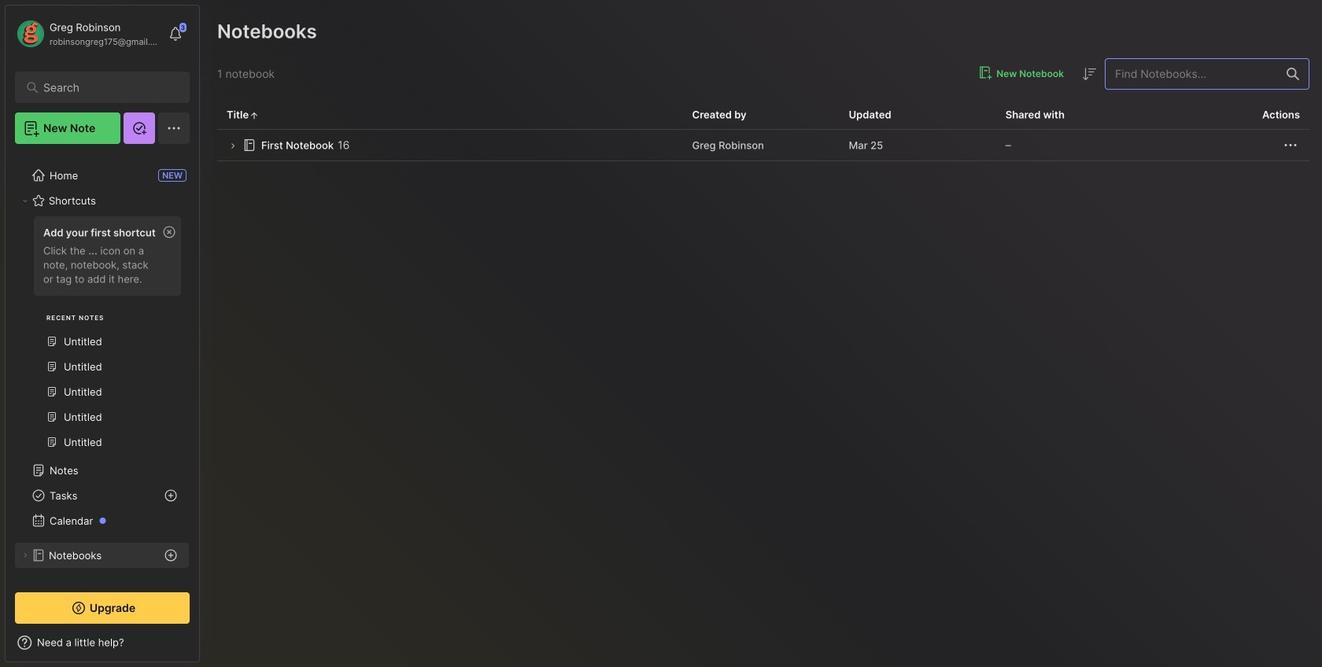 Task type: vqa. For each thing, say whether or not it's contained in the screenshot.
Arrow image
yes



Task type: describe. For each thing, give the bounding box(es) containing it.
none search field inside main element
[[43, 78, 169, 97]]

click to collapse image
[[199, 638, 211, 657]]

WHAT'S NEW field
[[6, 631, 199, 656]]

Account field
[[15, 18, 161, 50]]

Sort field
[[1080, 65, 1099, 83]]

sort options image
[[1080, 65, 1099, 83]]



Task type: locate. For each thing, give the bounding box(es) containing it.
row
[[217, 130, 1310, 161]]

group
[[15, 212, 189, 464]]

main element
[[0, 0, 205, 668]]

group inside main element
[[15, 212, 189, 464]]

None search field
[[43, 78, 169, 97]]

expand notebooks image
[[20, 551, 30, 561]]

Find Notebooks… text field
[[1106, 61, 1278, 87]]

Search text field
[[43, 80, 169, 95]]

tree inside main element
[[6, 154, 199, 653]]

arrow image
[[227, 140, 239, 152]]

tree
[[6, 154, 199, 653]]



